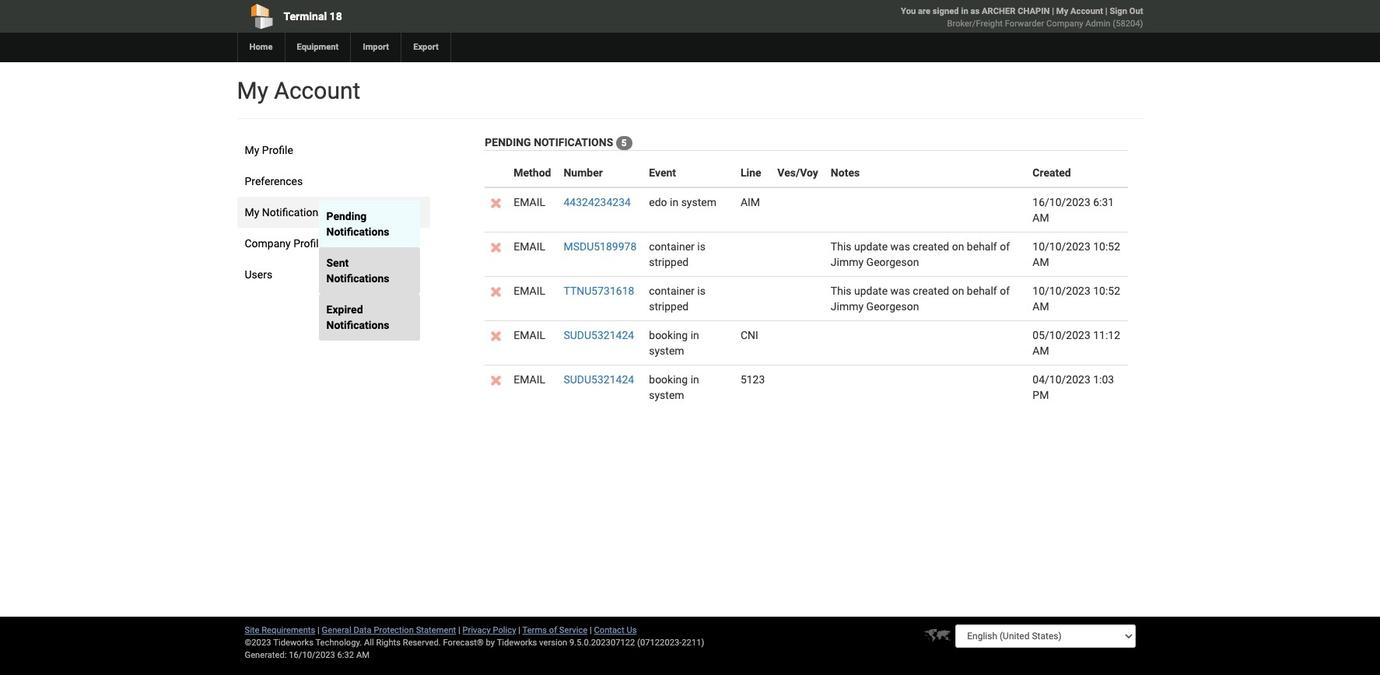 Task type: describe. For each thing, give the bounding box(es) containing it.
pending for pending notifications
[[327, 210, 367, 223]]

email for cni
[[514, 329, 546, 342]]

5
[[622, 138, 627, 149]]

notifications for pending notifications 5
[[534, 136, 614, 149]]

contact
[[594, 626, 625, 636]]

sudu5321424 for cni
[[564, 329, 634, 342]]

terms
[[523, 626, 547, 636]]

ttnu5731618
[[564, 285, 635, 298]]

expired notifications
[[327, 304, 390, 332]]

booking in system for cni
[[649, 329, 700, 357]]

rights
[[376, 638, 401, 648]]

account inside the you are signed in as archer chapin | my account | sign out broker/freight forwarder company admin (58204)
[[1071, 6, 1104, 16]]

sent
[[327, 257, 349, 269]]

in
[[962, 6, 969, 16]]

you are signed in as archer chapin | my account | sign out broker/freight forwarder company admin (58204)
[[901, 6, 1144, 29]]

signed
[[933, 6, 959, 16]]

georgeson for ttnu5731618
[[867, 301, 919, 313]]

04/10/2023
[[1033, 374, 1091, 386]]

data
[[354, 626, 372, 636]]

chapin
[[1018, 6, 1050, 16]]

event
[[649, 167, 676, 179]]

msdu5189978
[[564, 241, 637, 253]]

tideworks
[[497, 638, 537, 648]]

1:03
[[1094, 374, 1115, 386]]

sent notifications
[[327, 257, 390, 285]]

expired
[[327, 304, 363, 316]]

11:12
[[1094, 329, 1121, 342]]

©2023 tideworks
[[245, 638, 314, 648]]

this for ttnu5731618
[[831, 285, 852, 298]]

edo in system
[[649, 196, 717, 209]]

aim
[[741, 196, 760, 209]]

2211)
[[682, 638, 705, 648]]

of for msdu5189978
[[1000, 241, 1010, 253]]

notifications for pending notifications
[[327, 226, 390, 238]]

click to delete image for sudu5321424
[[491, 376, 501, 386]]

reserved.
[[403, 638, 441, 648]]

us
[[627, 626, 637, 636]]

my account link
[[1057, 6, 1104, 16]]

behalf for msdu5189978
[[967, 241, 998, 253]]

general data protection statement link
[[322, 626, 456, 636]]

line
[[741, 167, 762, 179]]

pending for pending notifications 5
[[485, 136, 531, 149]]

| up forecast®
[[458, 626, 461, 636]]

jimmy for ttnu5731618
[[831, 301, 864, 313]]

requirements
[[262, 626, 315, 636]]

click to delete image for sudu5321424
[[491, 332, 501, 342]]

system for cni
[[649, 345, 685, 357]]

sudu5321424 link for cni
[[564, 329, 634, 342]]

was for ttnu5731618
[[891, 285, 911, 298]]

forecast®
[[443, 638, 484, 648]]

out
[[1130, 6, 1144, 16]]

18
[[330, 10, 342, 23]]

site
[[245, 626, 260, 636]]

system for aim
[[682, 196, 717, 209]]

statement
[[416, 626, 456, 636]]

my for my account
[[237, 77, 268, 104]]

equipment link
[[284, 33, 351, 62]]

on for msdu5189978
[[952, 241, 965, 253]]

home link
[[237, 33, 284, 62]]

method
[[514, 167, 551, 179]]

container for msdu5189978
[[649, 241, 695, 253]]

msdu5189978 link
[[564, 241, 637, 253]]

16/10/2023 6:31 am
[[1033, 196, 1115, 224]]

9.5.0.202307122
[[570, 638, 635, 648]]

all
[[364, 638, 374, 648]]

import link
[[351, 33, 401, 62]]

44324234234
[[564, 196, 631, 209]]

notifications for my notifications
[[262, 206, 324, 219]]

pending notifications
[[327, 210, 390, 238]]

forwarder
[[1005, 19, 1045, 29]]

jimmy for msdu5189978
[[831, 256, 864, 269]]

privacy
[[463, 626, 491, 636]]

terminal
[[284, 10, 327, 23]]

my for my notifications
[[245, 206, 259, 219]]

export
[[413, 42, 439, 52]]

this update was created on behalf of jimmy georgeson for ttnu5731618
[[831, 285, 1010, 313]]

in for cni
[[691, 329, 700, 342]]

| left general
[[318, 626, 320, 636]]

home
[[249, 42, 273, 52]]

are
[[918, 6, 931, 16]]

as
[[971, 6, 980, 16]]

sudu5321424 link for 5123
[[564, 374, 634, 386]]

you
[[901, 6, 916, 16]]

update for msdu5189978
[[855, 241, 888, 253]]

6:32
[[337, 651, 354, 661]]

booking in system for 5123
[[649, 374, 700, 402]]

ttnu5731618 link
[[564, 285, 635, 298]]

pending notifications 5
[[485, 136, 627, 149]]

| left sign
[[1106, 6, 1108, 16]]

(07122023-
[[638, 638, 682, 648]]

10:52 for ttnu5731618
[[1094, 285, 1121, 298]]

my notifications
[[245, 206, 324, 219]]

44324234234 link
[[564, 196, 631, 209]]

(58204)
[[1113, 19, 1144, 29]]

6:31
[[1094, 196, 1115, 209]]

sign out link
[[1110, 6, 1144, 16]]

users
[[245, 269, 273, 281]]

click to delete image for msdu5189978
[[491, 243, 501, 253]]

1 vertical spatial account
[[274, 77, 361, 104]]

number
[[564, 167, 603, 179]]

click to delete image for ttnu5731618
[[491, 287, 501, 297]]

terminal 18 link
[[237, 0, 601, 33]]

by
[[486, 638, 495, 648]]

update for ttnu5731618
[[855, 285, 888, 298]]

privacy policy link
[[463, 626, 516, 636]]

my profile
[[245, 144, 293, 156]]

technology.
[[316, 638, 362, 648]]

10:52 for msdu5189978
[[1094, 241, 1121, 253]]

05/10/2023
[[1033, 329, 1091, 342]]

admin
[[1086, 19, 1111, 29]]

created for ttnu5731618
[[913, 285, 950, 298]]

system for 5123
[[649, 389, 685, 402]]

04/10/2023 1:03 pm
[[1033, 374, 1115, 402]]

terms of service link
[[523, 626, 588, 636]]

am for sudu5321424
[[1033, 345, 1050, 357]]

preferences
[[245, 175, 303, 188]]

version
[[539, 638, 568, 648]]



Task type: locate. For each thing, give the bounding box(es) containing it.
notifications
[[534, 136, 614, 149], [262, 206, 324, 219], [327, 226, 390, 238], [327, 272, 390, 285], [327, 319, 390, 332]]

1 horizontal spatial company
[[1047, 19, 1084, 29]]

was for msdu5189978
[[891, 241, 911, 253]]

sign
[[1110, 6, 1128, 16]]

am down "16/10/2023 6:31 am"
[[1033, 256, 1050, 269]]

am inside "16/10/2023 6:31 am"
[[1033, 212, 1050, 224]]

2 sudu5321424 from the top
[[564, 374, 634, 386]]

16/10/2023 down the created
[[1033, 196, 1091, 209]]

my right chapin
[[1057, 6, 1069, 16]]

16/10/2023 inside 'site requirements | general data protection statement | privacy policy | terms of service | contact us ©2023 tideworks technology. all rights reserved. forecast® by tideworks version 9.5.0.202307122 (07122023-2211) generated: 16/10/2023 6:32 am'
[[289, 651, 335, 661]]

10/10/2023 10:52 am for ttnu5731618
[[1033, 285, 1121, 313]]

ves/voy
[[778, 167, 819, 179]]

1 vertical spatial this update was created on behalf of jimmy georgeson
[[831, 285, 1010, 313]]

0 vertical spatial sudu5321424
[[564, 329, 634, 342]]

profile for company profile
[[294, 237, 325, 250]]

am
[[1033, 212, 1050, 224], [1033, 256, 1050, 269], [1033, 301, 1050, 313], [1033, 345, 1050, 357], [356, 651, 370, 661]]

10/10/2023 10:52 am
[[1033, 241, 1121, 269], [1033, 285, 1121, 313]]

1 behalf from the top
[[967, 241, 998, 253]]

company down my account link
[[1047, 19, 1084, 29]]

general
[[322, 626, 352, 636]]

10/10/2023 10:52 am for msdu5189978
[[1033, 241, 1121, 269]]

2 click to delete image from the top
[[491, 376, 501, 386]]

notifications down sent
[[327, 272, 390, 285]]

1 vertical spatial was
[[891, 285, 911, 298]]

2 booking from the top
[[649, 374, 688, 386]]

5 email from the top
[[514, 374, 546, 386]]

1 vertical spatial click to delete image
[[491, 376, 501, 386]]

10/10/2023 for msdu5189978
[[1033, 241, 1091, 253]]

am down the created
[[1033, 212, 1050, 224]]

0 vertical spatial container is stripped
[[649, 241, 706, 269]]

10:52
[[1094, 241, 1121, 253], [1094, 285, 1121, 298]]

0 vertical spatial 16/10/2023
[[1033, 196, 1091, 209]]

profile
[[262, 144, 293, 156], [294, 237, 325, 250]]

16/10/2023 inside "16/10/2023 6:31 am"
[[1033, 196, 1091, 209]]

sudu5321424 link
[[564, 329, 634, 342], [564, 374, 634, 386]]

0 horizontal spatial account
[[274, 77, 361, 104]]

2 behalf from the top
[[967, 285, 998, 298]]

was
[[891, 241, 911, 253], [891, 285, 911, 298]]

2 10/10/2023 10:52 am from the top
[[1033, 285, 1121, 313]]

export link
[[401, 33, 451, 62]]

notifications down expired
[[327, 319, 390, 332]]

2 is from the top
[[698, 285, 706, 298]]

1 vertical spatial on
[[952, 285, 965, 298]]

system
[[682, 196, 717, 209], [649, 345, 685, 357], [649, 389, 685, 402]]

am down 05/10/2023
[[1033, 345, 1050, 357]]

1 horizontal spatial account
[[1071, 6, 1104, 16]]

pm
[[1033, 389, 1050, 402]]

equipment
[[297, 42, 339, 52]]

2 booking in system from the top
[[649, 374, 700, 402]]

| up 9.5.0.202307122
[[590, 626, 592, 636]]

1 horizontal spatial 16/10/2023
[[1033, 196, 1091, 209]]

is for msdu5189978
[[698, 241, 706, 253]]

booking for 5123
[[649, 374, 688, 386]]

1 vertical spatial 16/10/2023
[[289, 651, 335, 661]]

am inside 05/10/2023 11:12 am
[[1033, 345, 1050, 357]]

10/10/2023 for ttnu5731618
[[1033, 285, 1091, 298]]

4 email from the top
[[514, 329, 546, 342]]

1 10/10/2023 10:52 am from the top
[[1033, 241, 1121, 269]]

in for aim
[[670, 196, 679, 209]]

stripped
[[649, 256, 689, 269], [649, 301, 689, 313]]

| right chapin
[[1052, 6, 1055, 16]]

container is stripped for ttnu5731618
[[649, 285, 706, 313]]

notifications up company profile at the top left
[[262, 206, 324, 219]]

container is stripped
[[649, 241, 706, 269], [649, 285, 706, 313]]

email for aim
[[514, 196, 546, 209]]

pending inside "pending notifications 5"
[[485, 136, 531, 149]]

on for ttnu5731618
[[952, 285, 965, 298]]

am for ttnu5731618
[[1033, 301, 1050, 313]]

2 update from the top
[[855, 285, 888, 298]]

1 vertical spatial booking in system
[[649, 374, 700, 402]]

1 update from the top
[[855, 241, 888, 253]]

notifications for sent notifications
[[327, 272, 390, 285]]

account up admin
[[1071, 6, 1104, 16]]

is for ttnu5731618
[[698, 285, 706, 298]]

1 vertical spatial 10:52
[[1094, 285, 1121, 298]]

1 vertical spatial update
[[855, 285, 888, 298]]

0 vertical spatial jimmy
[[831, 256, 864, 269]]

2 vertical spatial in
[[691, 374, 700, 386]]

is
[[698, 241, 706, 253], [698, 285, 706, 298]]

1 vertical spatial company
[[245, 237, 291, 250]]

pending
[[485, 136, 531, 149], [327, 210, 367, 223]]

in
[[670, 196, 679, 209], [691, 329, 700, 342], [691, 374, 700, 386]]

1 created from the top
[[913, 241, 950, 253]]

georgeson
[[867, 256, 919, 269], [867, 301, 919, 313]]

behalf for ttnu5731618
[[967, 285, 998, 298]]

1 vertical spatial pending
[[327, 210, 367, 223]]

1 was from the top
[[891, 241, 911, 253]]

1 email from the top
[[514, 196, 546, 209]]

0 vertical spatial this update was created on behalf of jimmy georgeson
[[831, 241, 1010, 269]]

jimmy
[[831, 256, 864, 269], [831, 301, 864, 313]]

3 email from the top
[[514, 285, 546, 298]]

2 container from the top
[[649, 285, 695, 298]]

company
[[1047, 19, 1084, 29], [245, 237, 291, 250]]

0 vertical spatial 10:52
[[1094, 241, 1121, 253]]

10/10/2023 10:52 am down "16/10/2023 6:31 am"
[[1033, 241, 1121, 269]]

1 vertical spatial container is stripped
[[649, 285, 706, 313]]

1 container from the top
[[649, 241, 695, 253]]

terminal 18
[[284, 10, 342, 23]]

in left 5123
[[691, 374, 700, 386]]

1 jimmy from the top
[[831, 256, 864, 269]]

2 jimmy from the top
[[831, 301, 864, 313]]

generated:
[[245, 651, 287, 661]]

0 vertical spatial in
[[670, 196, 679, 209]]

2 click to delete image from the top
[[491, 287, 501, 297]]

10/10/2023 10:52 am up 05/10/2023
[[1033, 285, 1121, 313]]

container
[[649, 241, 695, 253], [649, 285, 695, 298]]

1 vertical spatial sudu5321424
[[564, 374, 634, 386]]

0 vertical spatial stripped
[[649, 256, 689, 269]]

profile for my profile
[[262, 144, 293, 156]]

1 sudu5321424 from the top
[[564, 329, 634, 342]]

cni
[[741, 329, 759, 342]]

1 on from the top
[[952, 241, 965, 253]]

am down the all
[[356, 651, 370, 661]]

0 vertical spatial is
[[698, 241, 706, 253]]

this update was created on behalf of jimmy georgeson for msdu5189978
[[831, 241, 1010, 269]]

company inside the you are signed in as archer chapin | my account | sign out broker/freight forwarder company admin (58204)
[[1047, 19, 1084, 29]]

email
[[514, 196, 546, 209], [514, 241, 546, 253], [514, 285, 546, 298], [514, 329, 546, 342], [514, 374, 546, 386]]

2 was from the top
[[891, 285, 911, 298]]

2 stripped from the top
[[649, 301, 689, 313]]

0 vertical spatial company
[[1047, 19, 1084, 29]]

0 vertical spatial click to delete image
[[491, 243, 501, 253]]

notes
[[831, 167, 860, 179]]

site requirements link
[[245, 626, 315, 636]]

on
[[952, 241, 965, 253], [952, 285, 965, 298]]

created for msdu5189978
[[913, 241, 950, 253]]

notifications up sent
[[327, 226, 390, 238]]

profile up preferences in the top left of the page
[[262, 144, 293, 156]]

booking for cni
[[649, 329, 688, 342]]

am for msdu5189978
[[1033, 256, 1050, 269]]

company up users
[[245, 237, 291, 250]]

0 vertical spatial pending
[[485, 136, 531, 149]]

1 10/10/2023 from the top
[[1033, 241, 1091, 253]]

notifications inside "pending notifications 5"
[[534, 136, 614, 149]]

1 vertical spatial of
[[1000, 285, 1010, 298]]

1 vertical spatial 10/10/2023 10:52 am
[[1033, 285, 1121, 313]]

site requirements | general data protection statement | privacy policy | terms of service | contact us ©2023 tideworks technology. all rights reserved. forecast® by tideworks version 9.5.0.202307122 (07122023-2211) generated: 16/10/2023 6:32 am
[[245, 626, 705, 661]]

10/10/2023 down "16/10/2023 6:31 am"
[[1033, 241, 1091, 253]]

0 vertical spatial created
[[913, 241, 950, 253]]

sudu5321424 for 5123
[[564, 374, 634, 386]]

my down home link
[[237, 77, 268, 104]]

pending up method
[[485, 136, 531, 149]]

1 vertical spatial 10/10/2023
[[1033, 285, 1091, 298]]

0 vertical spatial was
[[891, 241, 911, 253]]

0 vertical spatial click to delete image
[[491, 199, 501, 209]]

1 vertical spatial sudu5321424 link
[[564, 374, 634, 386]]

my down preferences in the top left of the page
[[245, 206, 259, 219]]

1 this from the top
[[831, 241, 852, 253]]

3 click to delete image from the top
[[491, 332, 501, 342]]

1 this update was created on behalf of jimmy georgeson from the top
[[831, 241, 1010, 269]]

0 horizontal spatial profile
[[262, 144, 293, 156]]

1 vertical spatial booking
[[649, 374, 688, 386]]

0 vertical spatial system
[[682, 196, 717, 209]]

stripped for ttnu5731618
[[649, 301, 689, 313]]

0 vertical spatial booking
[[649, 329, 688, 342]]

0 vertical spatial georgeson
[[867, 256, 919, 269]]

policy
[[493, 626, 516, 636]]

pending inside pending notifications
[[327, 210, 367, 223]]

notifications up number
[[534, 136, 614, 149]]

of for ttnu5731618
[[1000, 285, 1010, 298]]

1 horizontal spatial pending
[[485, 136, 531, 149]]

10/10/2023
[[1033, 241, 1091, 253], [1033, 285, 1091, 298]]

am up 05/10/2023
[[1033, 301, 1050, 313]]

2 vertical spatial of
[[549, 626, 557, 636]]

0 vertical spatial container
[[649, 241, 695, 253]]

1 vertical spatial profile
[[294, 237, 325, 250]]

2 vertical spatial system
[[649, 389, 685, 402]]

this update was created on behalf of jimmy georgeson
[[831, 241, 1010, 269], [831, 285, 1010, 313]]

1 vertical spatial this
[[831, 285, 852, 298]]

2 this update was created on behalf of jimmy georgeson from the top
[[831, 285, 1010, 313]]

container right ttnu5731618 link
[[649, 285, 695, 298]]

0 horizontal spatial 16/10/2023
[[289, 651, 335, 661]]

contact us link
[[594, 626, 637, 636]]

1 vertical spatial georgeson
[[867, 301, 919, 313]]

1 vertical spatial system
[[649, 345, 685, 357]]

my for my profile
[[245, 144, 259, 156]]

1 vertical spatial jimmy
[[831, 301, 864, 313]]

| up tideworks
[[519, 626, 521, 636]]

1 vertical spatial is
[[698, 285, 706, 298]]

1 click to delete image from the top
[[491, 199, 501, 209]]

0 vertical spatial update
[[855, 241, 888, 253]]

2 on from the top
[[952, 285, 965, 298]]

10:52 up 11:12
[[1094, 285, 1121, 298]]

2 this from the top
[[831, 285, 852, 298]]

1 container is stripped from the top
[[649, 241, 706, 269]]

1 vertical spatial in
[[691, 329, 700, 342]]

2 10/10/2023 from the top
[[1033, 285, 1091, 298]]

click to delete image
[[491, 243, 501, 253], [491, 376, 501, 386]]

0 vertical spatial of
[[1000, 241, 1010, 253]]

10/10/2023 up 05/10/2023
[[1033, 285, 1091, 298]]

broker/freight
[[948, 19, 1003, 29]]

in right edo
[[670, 196, 679, 209]]

behalf
[[967, 241, 998, 253], [967, 285, 998, 298]]

10:52 down the 6:31
[[1094, 241, 1121, 253]]

2 georgeson from the top
[[867, 301, 919, 313]]

pending up sent
[[327, 210, 367, 223]]

edo
[[649, 196, 667, 209]]

1 sudu5321424 link from the top
[[564, 329, 634, 342]]

0 vertical spatial on
[[952, 241, 965, 253]]

stripped for msdu5189978
[[649, 256, 689, 269]]

company profile
[[245, 237, 325, 250]]

5123
[[741, 374, 765, 386]]

click to delete image
[[491, 199, 501, 209], [491, 287, 501, 297], [491, 332, 501, 342]]

1 is from the top
[[698, 241, 706, 253]]

1 horizontal spatial profile
[[294, 237, 325, 250]]

1 stripped from the top
[[649, 256, 689, 269]]

service
[[559, 626, 588, 636]]

1 vertical spatial stripped
[[649, 301, 689, 313]]

2 sudu5321424 link from the top
[[564, 374, 634, 386]]

2 created from the top
[[913, 285, 950, 298]]

2 10:52 from the top
[[1094, 285, 1121, 298]]

1 booking in system from the top
[[649, 329, 700, 357]]

my account
[[237, 77, 361, 104]]

protection
[[374, 626, 414, 636]]

booking
[[649, 329, 688, 342], [649, 374, 688, 386]]

created
[[1033, 167, 1072, 179]]

05/10/2023 11:12 am
[[1033, 329, 1121, 357]]

this for msdu5189978
[[831, 241, 852, 253]]

0 vertical spatial this
[[831, 241, 852, 253]]

0 vertical spatial profile
[[262, 144, 293, 156]]

0 horizontal spatial company
[[245, 237, 291, 250]]

2 container is stripped from the top
[[649, 285, 706, 313]]

click to delete image for 44324234234
[[491, 199, 501, 209]]

am for 44324234234
[[1033, 212, 1050, 224]]

container down edo in system on the top of the page
[[649, 241, 695, 253]]

notifications for expired notifications
[[327, 319, 390, 332]]

profile down my notifications
[[294, 237, 325, 250]]

in for 5123
[[691, 374, 700, 386]]

in left cni
[[691, 329, 700, 342]]

archer
[[982, 6, 1016, 16]]

am inside 'site requirements | general data protection statement | privacy policy | terms of service | contact us ©2023 tideworks technology. all rights reserved. forecast® by tideworks version 9.5.0.202307122 (07122023-2211) generated: 16/10/2023 6:32 am'
[[356, 651, 370, 661]]

0 vertical spatial 10/10/2023 10:52 am
[[1033, 241, 1121, 269]]

0 vertical spatial behalf
[[967, 241, 998, 253]]

my up preferences in the top left of the page
[[245, 144, 259, 156]]

2 vertical spatial click to delete image
[[491, 332, 501, 342]]

container is stripped for msdu5189978
[[649, 241, 706, 269]]

account down equipment link
[[274, 77, 361, 104]]

0 vertical spatial account
[[1071, 6, 1104, 16]]

1 10:52 from the top
[[1094, 241, 1121, 253]]

email for 5123
[[514, 374, 546, 386]]

1 vertical spatial behalf
[[967, 285, 998, 298]]

1 georgeson from the top
[[867, 256, 919, 269]]

of inside 'site requirements | general data protection statement | privacy policy | terms of service | contact us ©2023 tideworks technology. all rights reserved. forecast® by tideworks version 9.5.0.202307122 (07122023-2211) generated: 16/10/2023 6:32 am'
[[549, 626, 557, 636]]

0 vertical spatial booking in system
[[649, 329, 700, 357]]

2 email from the top
[[514, 241, 546, 253]]

|
[[1052, 6, 1055, 16], [1106, 6, 1108, 16], [318, 626, 320, 636], [458, 626, 461, 636], [519, 626, 521, 636], [590, 626, 592, 636]]

import
[[363, 42, 389, 52]]

1 vertical spatial click to delete image
[[491, 287, 501, 297]]

0 horizontal spatial pending
[[327, 210, 367, 223]]

booking in system
[[649, 329, 700, 357], [649, 374, 700, 402]]

16/10/2023 down technology.
[[289, 651, 335, 661]]

1 booking from the top
[[649, 329, 688, 342]]

0 vertical spatial sudu5321424 link
[[564, 329, 634, 342]]

1 vertical spatial created
[[913, 285, 950, 298]]

1 click to delete image from the top
[[491, 243, 501, 253]]

georgeson for msdu5189978
[[867, 256, 919, 269]]

0 vertical spatial 10/10/2023
[[1033, 241, 1091, 253]]

1 vertical spatial container
[[649, 285, 695, 298]]

container for ttnu5731618
[[649, 285, 695, 298]]

my inside the you are signed in as archer chapin | my account | sign out broker/freight forwarder company admin (58204)
[[1057, 6, 1069, 16]]



Task type: vqa. For each thing, say whether or not it's contained in the screenshot.


